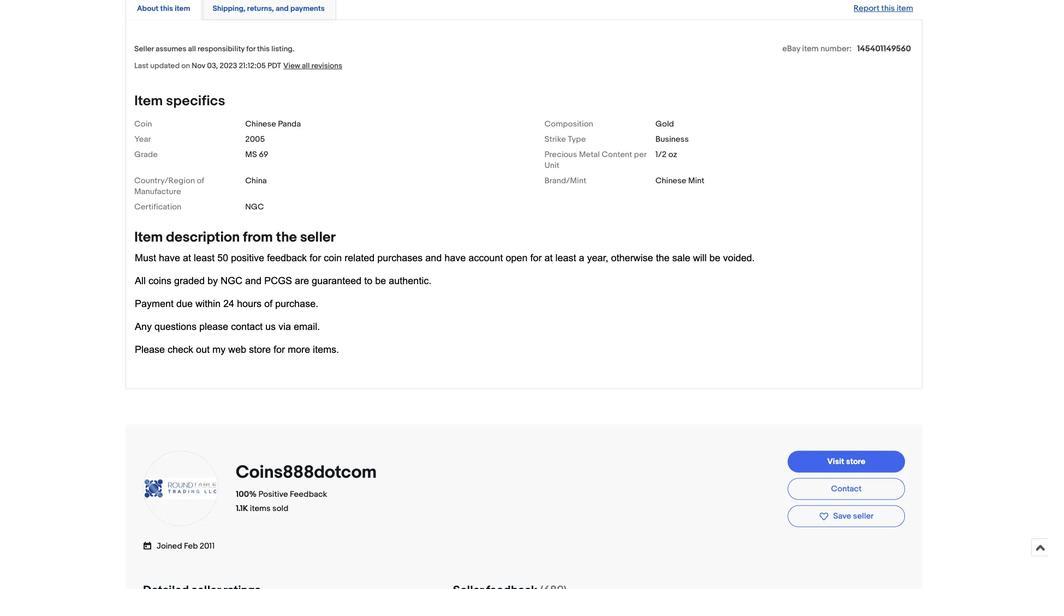 Task type: locate. For each thing, give the bounding box(es) containing it.
shipping,
[[213, 4, 246, 13]]

0 vertical spatial chinese
[[245, 119, 276, 129]]

precious metal content per unit
[[545, 150, 647, 171]]

about this item button
[[137, 4, 190, 14]]

this right about
[[160, 4, 173, 13]]

seller
[[300, 229, 336, 246], [854, 512, 874, 522]]

save
[[834, 512, 852, 522]]

assumes
[[156, 44, 186, 54]]

pdt
[[268, 61, 281, 71]]

visit
[[828, 457, 845, 467]]

on
[[181, 61, 190, 71]]

item
[[134, 93, 163, 110], [134, 229, 163, 246]]

business
[[656, 135, 689, 144]]

1 horizontal spatial this
[[257, 44, 270, 54]]

1 horizontal spatial all
[[302, 61, 310, 71]]

per
[[634, 150, 647, 160]]

item inside 'link'
[[897, 4, 914, 13]]

report
[[854, 4, 880, 13]]

this inside 'link'
[[882, 4, 895, 13]]

21:12:05
[[239, 61, 266, 71]]

number:
[[821, 44, 852, 54]]

seller right the
[[300, 229, 336, 246]]

1/2 oz
[[656, 150, 678, 160]]

chinese for chinese mint
[[656, 176, 687, 186]]

2011
[[200, 542, 215, 552]]

feb
[[184, 542, 198, 552]]

item description from the seller
[[134, 229, 336, 246]]

69
[[259, 150, 268, 160]]

seller right the save in the bottom right of the page
[[854, 512, 874, 522]]

shipping, returns, and payments button
[[213, 4, 325, 14]]

0 vertical spatial seller
[[300, 229, 336, 246]]

payments
[[291, 4, 325, 13]]

listing.
[[272, 44, 295, 54]]

item down certification
[[134, 229, 163, 246]]

1 vertical spatial item
[[134, 229, 163, 246]]

view
[[283, 61, 300, 71]]

item
[[897, 4, 914, 13], [175, 4, 190, 13], [803, 44, 819, 54]]

item right ebay
[[803, 44, 819, 54]]

responsibility
[[198, 44, 245, 54]]

2 item from the top
[[134, 229, 163, 246]]

this inside button
[[160, 4, 173, 13]]

coins888dotcom link
[[236, 462, 381, 484]]

item right about
[[175, 4, 190, 13]]

this right for on the top left
[[257, 44, 270, 54]]

about
[[137, 4, 159, 13]]

all right view
[[302, 61, 310, 71]]

tab list
[[126, 0, 923, 20]]

chinese up 2005
[[245, 119, 276, 129]]

about this item
[[137, 4, 190, 13]]

description
[[166, 229, 240, 246]]

last updated on nov 03, 2023 21:12:05 pdt view all revisions
[[134, 61, 342, 71]]

nov
[[192, 61, 205, 71]]

chinese for chinese panda
[[245, 119, 276, 129]]

100%
[[236, 490, 257, 500]]

certification
[[134, 202, 182, 212]]

145401149560
[[858, 44, 912, 54]]

1 horizontal spatial chinese
[[656, 176, 687, 186]]

visit store link
[[788, 451, 906, 473]]

2 horizontal spatial this
[[882, 4, 895, 13]]

1 vertical spatial seller
[[854, 512, 874, 522]]

item for item specifics
[[134, 93, 163, 110]]

0 horizontal spatial this
[[160, 4, 173, 13]]

item specifics
[[134, 93, 225, 110]]

view all revisions link
[[281, 61, 342, 71]]

china
[[245, 176, 267, 186]]

chinese
[[245, 119, 276, 129], [656, 176, 687, 186]]

1 horizontal spatial seller
[[854, 512, 874, 522]]

this
[[882, 4, 895, 13], [160, 4, 173, 13], [257, 44, 270, 54]]

0 horizontal spatial item
[[175, 4, 190, 13]]

item inside button
[[175, 4, 190, 13]]

this right report
[[882, 4, 895, 13]]

metal
[[579, 150, 600, 160]]

unit
[[545, 161, 560, 171]]

2 horizontal spatial item
[[897, 4, 914, 13]]

0 horizontal spatial chinese
[[245, 119, 276, 129]]

all up on
[[188, 44, 196, 54]]

ms
[[245, 150, 257, 160]]

all
[[188, 44, 196, 54], [302, 61, 310, 71]]

100% positive feedback 1.1k items sold
[[236, 490, 327, 514]]

type
[[568, 135, 586, 144]]

item right report
[[897, 4, 914, 13]]

save seller button
[[788, 506, 906, 528]]

chinese mint
[[656, 176, 705, 186]]

and
[[276, 4, 289, 13]]

1 vertical spatial chinese
[[656, 176, 687, 186]]

from
[[243, 229, 273, 246]]

sold
[[273, 504, 289, 514]]

0 vertical spatial item
[[134, 93, 163, 110]]

oz
[[669, 150, 678, 160]]

precious
[[545, 150, 577, 160]]

ebay
[[783, 44, 801, 54]]

item up coin
[[134, 93, 163, 110]]

0 horizontal spatial all
[[188, 44, 196, 54]]

1 item from the top
[[134, 93, 163, 110]]

chinese left mint
[[656, 176, 687, 186]]

2005
[[245, 135, 265, 144]]

country/region of manufacture
[[134, 176, 204, 197]]



Task type: vqa. For each thing, say whether or not it's contained in the screenshot.


Task type: describe. For each thing, give the bounding box(es) containing it.
seller inside button
[[854, 512, 874, 522]]

visit store
[[828, 457, 866, 467]]

the
[[276, 229, 297, 246]]

contact
[[832, 484, 862, 494]]

text__icon wrapper image
[[143, 541, 157, 551]]

manufacture
[[134, 187, 181, 197]]

joined feb 2011
[[157, 542, 215, 552]]

strike
[[545, 135, 566, 144]]

1 vertical spatial all
[[302, 61, 310, 71]]

tab list containing about this item
[[126, 0, 923, 20]]

store
[[846, 457, 866, 467]]

revisions
[[312, 61, 342, 71]]

country/region
[[134, 176, 195, 186]]

shipping, returns, and payments
[[213, 4, 325, 13]]

item for item description from the seller
[[134, 229, 163, 246]]

coins888dotcom
[[236, 462, 377, 484]]

for
[[246, 44, 256, 54]]

seller
[[134, 44, 154, 54]]

coin
[[134, 119, 152, 129]]

contact link
[[788, 479, 906, 500]]

of
[[197, 176, 204, 186]]

brand/mint
[[545, 176, 587, 186]]

report this item
[[854, 4, 914, 13]]

1.1k
[[236, 504, 248, 514]]

strike type
[[545, 135, 586, 144]]

1 horizontal spatial item
[[803, 44, 819, 54]]

returns,
[[247, 4, 274, 13]]

chinese panda
[[245, 119, 301, 129]]

item for about this item
[[175, 4, 190, 13]]

0 vertical spatial all
[[188, 44, 196, 54]]

composition
[[545, 119, 594, 129]]

content
[[602, 150, 633, 160]]

ngc
[[245, 202, 264, 212]]

2023
[[220, 61, 237, 71]]

save seller
[[834, 512, 874, 522]]

positive
[[259, 490, 288, 500]]

report this item link
[[849, 0, 919, 19]]

this for about
[[160, 4, 173, 13]]

mint
[[689, 176, 705, 186]]

gold
[[656, 119, 674, 129]]

grade
[[134, 150, 158, 160]]

joined
[[157, 542, 182, 552]]

last
[[134, 61, 149, 71]]

1/2
[[656, 150, 667, 160]]

updated
[[150, 61, 180, 71]]

0 horizontal spatial seller
[[300, 229, 336, 246]]

year
[[134, 135, 151, 144]]

item for report this item
[[897, 4, 914, 13]]

03,
[[207, 61, 218, 71]]

ebay item number: 145401149560
[[783, 44, 912, 54]]

items
[[250, 504, 271, 514]]

coins888dotcom image
[[143, 478, 219, 500]]

panda
[[278, 119, 301, 129]]

this for report
[[882, 4, 895, 13]]

feedback
[[290, 490, 327, 500]]

seller assumes all responsibility for this listing.
[[134, 44, 295, 54]]

specifics
[[166, 93, 225, 110]]

ms 69
[[245, 150, 268, 160]]



